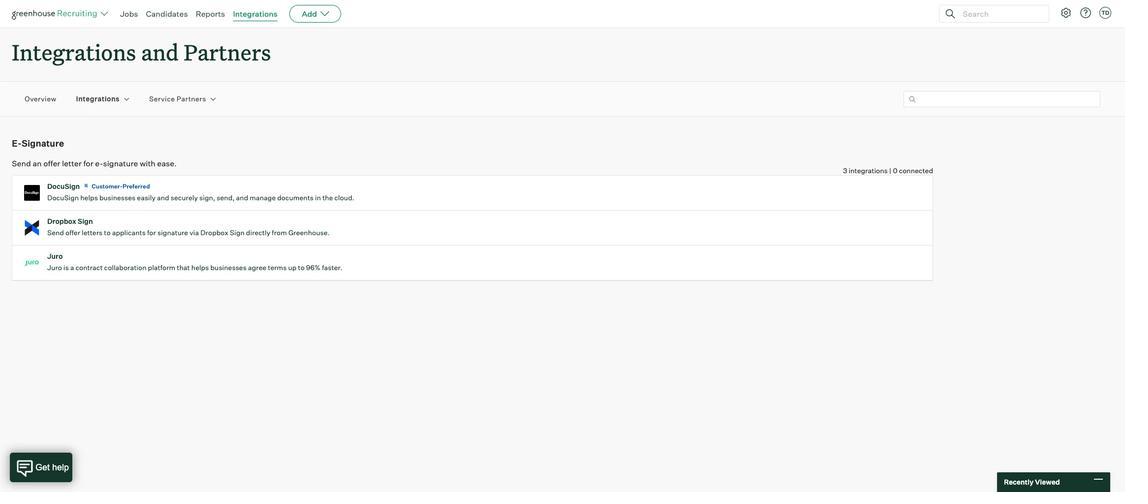 Task type: describe. For each thing, give the bounding box(es) containing it.
partners inside service partners 'link'
[[177, 95, 206, 103]]

agree
[[248, 263, 266, 272]]

service
[[149, 95, 175, 103]]

96%
[[306, 263, 320, 272]]

add
[[302, 9, 317, 19]]

recently viewed
[[1004, 478, 1060, 486]]

integrations for integrations and partners
[[12, 37, 136, 66]]

0 horizontal spatial businesses
[[99, 194, 136, 202]]

candidates
[[146, 9, 188, 19]]

integrations
[[849, 166, 888, 175]]

is
[[63, 263, 69, 272]]

signature inside dropbox sign send offer letters to applicants for signature via dropbox sign directly from greenhouse.
[[157, 228, 188, 237]]

0 vertical spatial sign
[[78, 217, 93, 226]]

jobs link
[[120, 9, 138, 19]]

viewed
[[1035, 478, 1060, 486]]

3 integrations | 0 connected
[[843, 166, 933, 175]]

greenhouse recruiting image
[[12, 8, 100, 20]]

manage
[[250, 194, 276, 202]]

securely
[[171, 194, 198, 202]]

and right easily
[[157, 194, 169, 202]]

to inside dropbox sign send offer letters to applicants for signature via dropbox sign directly from greenhouse.
[[104, 228, 111, 237]]

customer-preferred
[[92, 183, 150, 190]]

e-
[[12, 138, 22, 149]]

that
[[177, 263, 190, 272]]

1 horizontal spatial sign
[[230, 228, 245, 237]]

jobs
[[120, 9, 138, 19]]

ease.
[[157, 159, 177, 168]]

0 vertical spatial partners
[[184, 37, 271, 66]]

send inside dropbox sign send offer letters to applicants for signature via dropbox sign directly from greenhouse.
[[47, 228, 64, 237]]

to inside juro juro is a contract collaboration platform that helps businesses agree terms up to 96% faster.
[[298, 263, 305, 272]]

in
[[315, 194, 321, 202]]

2 juro from the top
[[47, 263, 62, 272]]

1 vertical spatial integrations link
[[76, 94, 120, 104]]

cloud.
[[334, 194, 354, 202]]

easily
[[137, 194, 156, 202]]

Search text field
[[960, 7, 1040, 21]]

reports link
[[196, 9, 225, 19]]

greenhouse.
[[288, 228, 330, 237]]

customer-
[[92, 183, 123, 190]]

0 vertical spatial offer
[[43, 159, 60, 168]]

up
[[288, 263, 297, 272]]

preferred
[[123, 183, 150, 190]]

signature
[[22, 138, 64, 149]]

service partners
[[149, 95, 206, 103]]

service partners link
[[149, 94, 206, 104]]

configure image
[[1060, 7, 1072, 19]]

dropbox sign send offer letters to applicants for signature via dropbox sign directly from greenhouse.
[[47, 217, 330, 237]]

connected
[[899, 166, 933, 175]]

docusign helps businesses easily and securely sign, send, and manage documents in the cloud.
[[47, 194, 354, 202]]

1 vertical spatial dropbox
[[200, 228, 228, 237]]

terms
[[268, 263, 287, 272]]

sign,
[[199, 194, 215, 202]]

for inside dropbox sign send offer letters to applicants for signature via dropbox sign directly from greenhouse.
[[147, 228, 156, 237]]



Task type: locate. For each thing, give the bounding box(es) containing it.
send left an
[[12, 159, 31, 168]]

for right applicants at the left top of page
[[147, 228, 156, 237]]

0 vertical spatial send
[[12, 159, 31, 168]]

e-signature
[[12, 138, 64, 149]]

0 horizontal spatial send
[[12, 159, 31, 168]]

dropbox right via
[[200, 228, 228, 237]]

and down candidates link
[[141, 37, 179, 66]]

send
[[12, 159, 31, 168], [47, 228, 64, 237]]

an
[[33, 159, 42, 168]]

1 docusign from the top
[[47, 182, 80, 191]]

reports
[[196, 9, 225, 19]]

overview
[[25, 95, 56, 103]]

0 horizontal spatial offer
[[43, 159, 60, 168]]

None text field
[[904, 91, 1100, 107]]

e-
[[95, 159, 103, 168]]

signature
[[103, 159, 138, 168], [157, 228, 188, 237]]

0 horizontal spatial integrations link
[[76, 94, 120, 104]]

docusign for docusign
[[47, 182, 80, 191]]

td button
[[1100, 7, 1111, 19]]

partners down reports
[[184, 37, 271, 66]]

0 horizontal spatial for
[[83, 159, 93, 168]]

candidates link
[[146, 9, 188, 19]]

add button
[[289, 5, 341, 23]]

1 horizontal spatial businesses
[[210, 263, 247, 272]]

docusign
[[47, 182, 80, 191], [47, 194, 79, 202]]

with
[[140, 159, 155, 168]]

businesses down customer-preferred
[[99, 194, 136, 202]]

0 horizontal spatial to
[[104, 228, 111, 237]]

recently
[[1004, 478, 1034, 486]]

integrations and partners
[[12, 37, 271, 66]]

platform
[[148, 263, 175, 272]]

and right send,
[[236, 194, 248, 202]]

0 horizontal spatial sign
[[78, 217, 93, 226]]

send an offer letter for e-signature with ease.
[[12, 159, 177, 168]]

businesses inside juro juro is a contract collaboration platform that helps businesses agree terms up to 96% faster.
[[210, 263, 247, 272]]

letters
[[82, 228, 103, 237]]

1 vertical spatial sign
[[230, 228, 245, 237]]

integrations for integrations link to the bottom
[[76, 95, 120, 103]]

helps down customer-
[[80, 194, 98, 202]]

offer left the letters at the top of page
[[65, 228, 80, 237]]

0 vertical spatial for
[[83, 159, 93, 168]]

0 vertical spatial dropbox
[[47, 217, 76, 226]]

1 vertical spatial helps
[[191, 263, 209, 272]]

to right up
[[298, 263, 305, 272]]

contract
[[76, 263, 103, 272]]

1 horizontal spatial dropbox
[[200, 228, 228, 237]]

send up the is at left bottom
[[47, 228, 64, 237]]

and
[[141, 37, 179, 66], [157, 194, 169, 202], [236, 194, 248, 202]]

from
[[272, 228, 287, 237]]

offer inside dropbox sign send offer letters to applicants for signature via dropbox sign directly from greenhouse.
[[65, 228, 80, 237]]

0
[[893, 166, 898, 175]]

offer right an
[[43, 159, 60, 168]]

directly
[[246, 228, 270, 237]]

sign up the letters at the top of page
[[78, 217, 93, 226]]

dropbox up the is at left bottom
[[47, 217, 76, 226]]

signature up customer-preferred
[[103, 159, 138, 168]]

2 vertical spatial integrations
[[76, 95, 120, 103]]

helps inside juro juro is a contract collaboration platform that helps businesses agree terms up to 96% faster.
[[191, 263, 209, 272]]

applicants
[[112, 228, 146, 237]]

send,
[[217, 194, 235, 202]]

docusign for docusign helps businesses easily and securely sign, send, and manage documents in the cloud.
[[47, 194, 79, 202]]

letter
[[62, 159, 82, 168]]

1 vertical spatial businesses
[[210, 263, 247, 272]]

1 horizontal spatial to
[[298, 263, 305, 272]]

0 vertical spatial signature
[[103, 159, 138, 168]]

overview link
[[25, 94, 56, 104]]

1 vertical spatial docusign
[[47, 194, 79, 202]]

dropbox
[[47, 217, 76, 226], [200, 228, 228, 237]]

partners
[[184, 37, 271, 66], [177, 95, 206, 103]]

0 vertical spatial helps
[[80, 194, 98, 202]]

signature left via
[[157, 228, 188, 237]]

1 vertical spatial for
[[147, 228, 156, 237]]

|
[[889, 166, 891, 175]]

integrations
[[233, 9, 278, 19], [12, 37, 136, 66], [76, 95, 120, 103]]

juro
[[47, 252, 63, 260], [47, 263, 62, 272]]

1 horizontal spatial for
[[147, 228, 156, 237]]

1 vertical spatial juro
[[47, 263, 62, 272]]

3
[[843, 166, 847, 175]]

td
[[1101, 9, 1109, 16]]

for
[[83, 159, 93, 168], [147, 228, 156, 237]]

faster.
[[322, 263, 342, 272]]

to right the letters at the top of page
[[104, 228, 111, 237]]

integrations for integrations link to the right
[[233, 9, 278, 19]]

1 vertical spatial signature
[[157, 228, 188, 237]]

0 vertical spatial docusign
[[47, 182, 80, 191]]

1 vertical spatial send
[[47, 228, 64, 237]]

0 horizontal spatial helps
[[80, 194, 98, 202]]

integrations link
[[233, 9, 278, 19], [76, 94, 120, 104]]

via
[[190, 228, 199, 237]]

a
[[70, 263, 74, 272]]

1 vertical spatial offer
[[65, 228, 80, 237]]

1 horizontal spatial offer
[[65, 228, 80, 237]]

1 juro from the top
[[47, 252, 63, 260]]

sign
[[78, 217, 93, 226], [230, 228, 245, 237]]

partners right "service"
[[177, 95, 206, 103]]

documents
[[277, 194, 314, 202]]

0 vertical spatial integrations
[[233, 9, 278, 19]]

juro juro is a contract collaboration platform that helps businesses agree terms up to 96% faster.
[[47, 252, 342, 272]]

0 vertical spatial businesses
[[99, 194, 136, 202]]

1 horizontal spatial helps
[[191, 263, 209, 272]]

offer
[[43, 159, 60, 168], [65, 228, 80, 237]]

businesses
[[99, 194, 136, 202], [210, 263, 247, 272]]

1 vertical spatial partners
[[177, 95, 206, 103]]

helps
[[80, 194, 98, 202], [191, 263, 209, 272]]

0 horizontal spatial signature
[[103, 159, 138, 168]]

1 vertical spatial to
[[298, 263, 305, 272]]

businesses left agree
[[210, 263, 247, 272]]

to
[[104, 228, 111, 237], [298, 263, 305, 272]]

0 horizontal spatial dropbox
[[47, 217, 76, 226]]

1 vertical spatial integrations
[[12, 37, 136, 66]]

1 horizontal spatial integrations link
[[233, 9, 278, 19]]

1 horizontal spatial send
[[47, 228, 64, 237]]

for left e-
[[83, 159, 93, 168]]

2 docusign from the top
[[47, 194, 79, 202]]

sign left "directly"
[[230, 228, 245, 237]]

collaboration
[[104, 263, 146, 272]]

helps right that
[[191, 263, 209, 272]]

0 vertical spatial juro
[[47, 252, 63, 260]]

0 vertical spatial to
[[104, 228, 111, 237]]

1 horizontal spatial signature
[[157, 228, 188, 237]]

0 vertical spatial integrations link
[[233, 9, 278, 19]]

the
[[322, 194, 333, 202]]

td button
[[1098, 5, 1113, 21]]



Task type: vqa. For each thing, say whether or not it's contained in the screenshot.
Reset link associated with Settings
no



